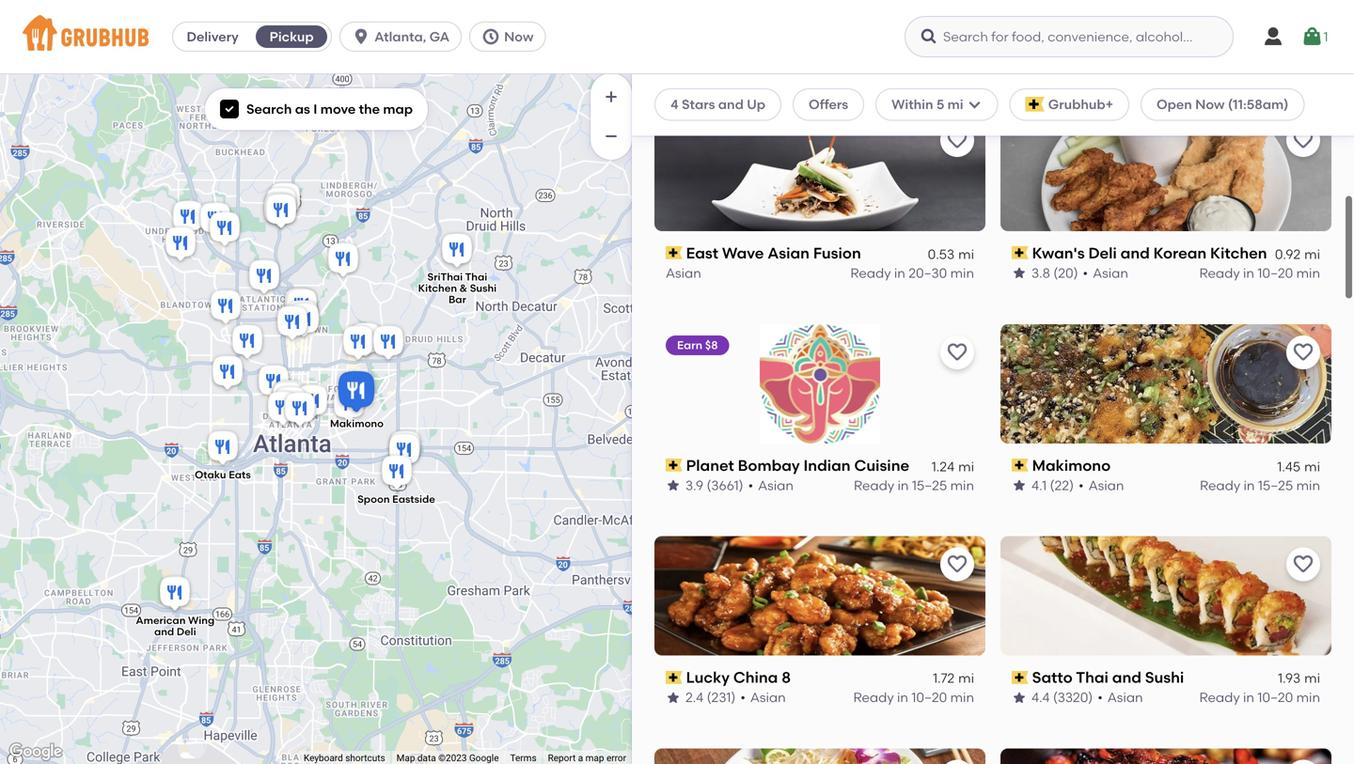 Task type: locate. For each thing, give the bounding box(es) containing it.
15–25
[[912, 475, 948, 491], [1259, 475, 1294, 491]]

star icon image left 4.1
[[1012, 476, 1027, 491]]

asian down china
[[751, 688, 786, 704]]

0 horizontal spatial svg image
[[482, 27, 501, 46]]

10–20 down the 0.92 on the right of page
[[1258, 262, 1294, 278]]

0.92
[[1276, 243, 1301, 259]]

svg image inside 1 'button'
[[1302, 25, 1324, 48]]

subscription pass image left satto
[[1012, 669, 1029, 682]]

1 horizontal spatial map
[[586, 753, 604, 765]]

5
[[937, 96, 945, 112]]

tko image
[[386, 431, 423, 473]]

in for east wave asian fusion
[[895, 262, 906, 278]]

korean
[[1154, 241, 1207, 260]]

and right satto
[[1113, 666, 1142, 685]]

open
[[1157, 96, 1193, 112]]

1 button
[[1302, 20, 1329, 54]]

1 subscription pass image from the left
[[666, 244, 683, 257]]

mi for deli
[[1305, 243, 1321, 259]]

• asian right the (22)
[[1079, 475, 1125, 491]]

3.8
[[1032, 262, 1051, 278]]

asian for planet bombay indian cuisine
[[758, 475, 794, 491]]

asian right the (22)
[[1089, 475, 1125, 491]]

otaku
[[195, 469, 226, 482]]

1.72 mi
[[933, 668, 975, 684]]

satto thai and sushi image
[[229, 322, 266, 364]]

1.93 mi
[[1279, 668, 1321, 684]]

• for kwan's deli and korean kitchen
[[1083, 262, 1089, 278]]

blue india logo image
[[1001, 747, 1332, 765]]

new dragon image
[[169, 198, 207, 239]]

• right the (22)
[[1079, 475, 1084, 491]]

• down the lucky china 8
[[741, 688, 746, 704]]

ready in 10–20 min for lucky china 8
[[854, 688, 975, 704]]

1 horizontal spatial save this restaurant image
[[1293, 551, 1315, 574]]

1 horizontal spatial sushi
[[1146, 666, 1185, 685]]

0 horizontal spatial sushi
[[470, 282, 497, 295]]

ready in 10–20 min for satto thai and sushi
[[1200, 688, 1321, 704]]

eastside
[[392, 493, 435, 506]]

ready in 10–20 min
[[1200, 262, 1321, 278], [854, 688, 975, 704], [1200, 688, 1321, 704]]

star icon image
[[1012, 263, 1027, 278], [666, 476, 681, 491], [1012, 476, 1027, 491], [666, 688, 681, 703], [1012, 688, 1027, 703]]

star icon image left 4.4
[[1012, 688, 1027, 703]]

2 subscription pass image from the left
[[1012, 244, 1029, 257]]

2 15–25 from the left
[[1259, 475, 1294, 491]]

lucky china 8
[[687, 666, 791, 685]]

subscription pass image left kwan's
[[1012, 244, 1029, 257]]

now right ga
[[504, 29, 534, 45]]

• asian down satto thai and sushi
[[1098, 688, 1144, 704]]

subscription pass image for lucky china 8
[[666, 669, 683, 682]]

• right (3661)
[[749, 475, 754, 491]]

• right (20)
[[1083, 262, 1089, 278]]

plus icon image
[[602, 88, 621, 106]]

anh's kitchen downtown image
[[294, 382, 331, 424]]

subscription pass image
[[666, 244, 683, 257], [1012, 244, 1029, 257]]

east wave asian fusion logo image
[[655, 109, 986, 229]]

makimono up the (22)
[[1033, 454, 1111, 472]]

min down 1.24 mi at bottom
[[951, 475, 975, 491]]

now button
[[470, 22, 554, 52]]

asian for satto thai and sushi
[[1108, 688, 1144, 704]]

0 vertical spatial thai
[[465, 271, 488, 284]]

data
[[418, 753, 436, 765]]

min down 0.53 mi
[[951, 262, 975, 278]]

$8
[[706, 336, 718, 349]]

stars
[[682, 96, 715, 112]]

thai up bar
[[465, 271, 488, 284]]

asian for kwan's deli and korean kitchen
[[1093, 262, 1129, 278]]

and for up
[[719, 96, 744, 112]]

map right the
[[383, 101, 413, 117]]

lifting noodles ramen image
[[387, 429, 424, 470]]

min down 1.45 mi
[[1297, 475, 1321, 491]]

mi for bombay
[[959, 456, 975, 472]]

0 vertical spatial makimono
[[330, 418, 384, 430]]

planet bombay indian cuisine image
[[330, 385, 368, 427]]

and left up
[[719, 96, 744, 112]]

star icon image left 2.4
[[666, 688, 681, 703]]

makimono inside map region
[[330, 418, 384, 430]]

thai
[[465, 271, 488, 284], [1077, 666, 1109, 685]]

1.24
[[932, 456, 955, 472]]

star icon image left '3.9'
[[666, 476, 681, 491]]

sushi inside the srithai thai kitchen & sushi bar
[[470, 282, 497, 295]]

save this restaurant image for satto thai and sushi
[[1293, 551, 1315, 574]]

save this restaurant image for east wave asian fusion
[[947, 126, 969, 149]]

1 vertical spatial map
[[586, 753, 604, 765]]

deli down american wing and deli image
[[177, 626, 196, 639]]

• asian for satto thai and sushi
[[1098, 688, 1144, 704]]

fusion
[[814, 241, 862, 260]]

in
[[895, 262, 906, 278], [1244, 262, 1255, 278], [898, 475, 909, 491], [1244, 475, 1256, 491], [898, 688, 909, 704], [1244, 688, 1255, 704]]

asian down "bombay"
[[758, 475, 794, 491]]

15–25 down 1.45
[[1259, 475, 1294, 491]]

ready in 10–20 min down the 0.92 on the right of page
[[1200, 262, 1321, 278]]

yoi yoi japanese steakhouse & sushi image
[[197, 200, 234, 241]]

1 horizontal spatial subscription pass image
[[1012, 244, 1029, 257]]

and inside american wing and deli
[[154, 626, 174, 639]]

• asian right (20)
[[1083, 262, 1129, 278]]

ready in 10–20 min for kwan's deli and korean kitchen
[[1200, 262, 1321, 278]]

0 horizontal spatial makimono
[[330, 418, 384, 430]]

sushi
[[470, 282, 497, 295], [1146, 666, 1185, 685]]

star icon image for lucky china 8
[[666, 688, 681, 703]]

• asian for kwan's deli and korean kitchen
[[1083, 262, 1129, 278]]

and left wing
[[154, 626, 174, 639]]

10–20 down 1.93
[[1258, 688, 1294, 704]]

0 horizontal spatial now
[[504, 29, 534, 45]]

0 horizontal spatial kitchen
[[418, 282, 457, 295]]

save this restaurant button for china
[[941, 545, 975, 579]]

0.53 mi
[[928, 243, 975, 259]]

1.24 mi
[[932, 456, 975, 472]]

1 save this restaurant image from the left
[[947, 551, 969, 574]]

ready in 10–20 min down 1.72 on the bottom right of the page
[[854, 688, 975, 704]]

2 horizontal spatial svg image
[[1302, 25, 1324, 48]]

otaku eats
[[195, 469, 251, 482]]

sushi up blue india logo
[[1146, 666, 1185, 685]]

and left korean
[[1121, 241, 1150, 260]]

urban hai image
[[281, 286, 319, 327]]

and
[[719, 96, 744, 112], [1121, 241, 1150, 260], [154, 626, 174, 639], [1113, 666, 1142, 685]]

as
[[295, 101, 310, 117]]

0 vertical spatial now
[[504, 29, 534, 45]]

ready in 15–25 min down 1.45
[[1201, 475, 1321, 491]]

save this restaurant image
[[947, 126, 969, 149], [1293, 126, 1315, 149], [947, 338, 969, 361], [1293, 338, 1315, 361]]

4.4 (3320)
[[1032, 688, 1094, 704]]

4.1 (22)
[[1032, 475, 1075, 491]]

keyboard shortcuts button
[[304, 752, 385, 765]]

svg image inside atlanta, ga button
[[352, 27, 371, 46]]

svg image
[[1263, 25, 1285, 48], [352, 27, 371, 46], [968, 97, 983, 112], [224, 104, 235, 115]]

ready for makimono
[[1201, 475, 1241, 491]]

mi right "1.24"
[[959, 456, 975, 472]]

thai for srithai
[[465, 271, 488, 284]]

• asian
[[1083, 262, 1129, 278], [749, 475, 794, 491], [1079, 475, 1125, 491], [741, 688, 786, 704], [1098, 688, 1144, 704]]

ready in 15–25 min
[[854, 475, 975, 491], [1201, 475, 1321, 491]]

ready in 15–25 min for planet bombay indian cuisine
[[854, 475, 975, 491]]

• asian for lucky china 8
[[741, 688, 786, 704]]

mi right 1.93
[[1305, 668, 1321, 684]]

1 horizontal spatial deli
[[1089, 241, 1118, 260]]

1 ready in 15–25 min from the left
[[854, 475, 975, 491]]

subscription pass image left lucky
[[666, 669, 683, 682]]

15–25 down "1.24"
[[912, 475, 948, 491]]

subscription pass image right 1.24 mi at bottom
[[1012, 456, 1029, 470]]

1 vertical spatial thai
[[1077, 666, 1109, 685]]

0.53
[[928, 243, 955, 259]]

min down 0.92 mi
[[1297, 262, 1321, 278]]

deli
[[1089, 241, 1118, 260], [177, 626, 196, 639]]

subscription pass image
[[666, 456, 683, 470], [1012, 456, 1029, 470], [666, 669, 683, 682], [1012, 669, 1029, 682]]

mi right 1.72 on the bottom right of the page
[[959, 668, 975, 684]]

1 horizontal spatial thai
[[1077, 666, 1109, 685]]

atlanta, ga button
[[340, 22, 470, 52]]

subscription pass image left planet
[[666, 456, 683, 470]]

otaku eats image
[[204, 429, 242, 470]]

mi right the 0.53
[[959, 243, 975, 259]]

0 horizontal spatial 15–25
[[912, 475, 948, 491]]

indian
[[804, 454, 851, 472]]

2 ready in 15–25 min from the left
[[1201, 475, 1321, 491]]

svg image for now
[[482, 27, 501, 46]]

ready in 15–25 min for makimono
[[1201, 475, 1321, 491]]

within
[[892, 96, 934, 112]]

save this restaurant image for makimono
[[1293, 338, 1315, 361]]

• down satto thai and sushi
[[1098, 688, 1103, 704]]

ready
[[851, 262, 892, 278], [1200, 262, 1241, 278], [854, 475, 895, 491], [1201, 475, 1241, 491], [854, 688, 894, 704], [1200, 688, 1241, 704]]

okiboru image
[[266, 180, 304, 222]]

0 horizontal spatial map
[[383, 101, 413, 117]]

1 vertical spatial makimono
[[1033, 454, 1111, 472]]

1 vertical spatial kitchen
[[418, 282, 457, 295]]

2.4 (231)
[[686, 688, 736, 704]]

error
[[607, 753, 627, 765]]

20–30
[[909, 262, 948, 278]]

2 save this restaurant image from the left
[[1293, 551, 1315, 574]]

10–20 down 1.72 on the bottom right of the page
[[912, 688, 948, 704]]

wing
[[188, 615, 215, 628]]

thai inside the srithai thai kitchen & sushi bar
[[465, 271, 488, 284]]

star icon image for planet bombay indian cuisine
[[666, 476, 681, 491]]

svg image left search
[[224, 104, 235, 115]]

delivery button
[[173, 22, 252, 52]]

0 horizontal spatial subscription pass image
[[666, 244, 683, 257]]

•
[[1083, 262, 1089, 278], [749, 475, 754, 491], [1079, 475, 1084, 491], [741, 688, 746, 704], [1098, 688, 1103, 704]]

• asian down "bombay"
[[749, 475, 794, 491]]

mi for wave
[[959, 243, 975, 259]]

1 horizontal spatial kitchen
[[1211, 241, 1268, 260]]

thai up the (3320)
[[1077, 666, 1109, 685]]

1 horizontal spatial svg image
[[920, 27, 939, 46]]

save this restaurant image for lucky china 8
[[947, 551, 969, 574]]

map
[[397, 753, 415, 765]]

save this restaurant image
[[947, 551, 969, 574], [1293, 551, 1315, 574]]

kitchen left the &
[[418, 282, 457, 295]]

wagamama image
[[207, 287, 245, 329]]

4.1
[[1032, 475, 1047, 491]]

1 vertical spatial sushi
[[1146, 666, 1185, 685]]

srithai
[[428, 271, 463, 284]]

satto thai and sushi logo image
[[1001, 534, 1332, 654]]

american wing and deli image
[[156, 574, 194, 616]]

svg image
[[1302, 25, 1324, 48], [482, 27, 501, 46], [920, 27, 939, 46]]

asian
[[768, 241, 810, 260], [666, 262, 702, 278], [1093, 262, 1129, 278], [758, 475, 794, 491], [1089, 475, 1125, 491], [751, 688, 786, 704], [1108, 688, 1144, 704]]

min down the "1.93 mi"
[[1297, 688, 1321, 704]]

svg image inside now button
[[482, 27, 501, 46]]

0 horizontal spatial ready in 15–25 min
[[854, 475, 975, 491]]

subscription pass image for east wave asian fusion
[[666, 244, 683, 257]]

shortcuts
[[345, 753, 385, 765]]

now right open
[[1196, 96, 1225, 112]]

1 horizontal spatial makimono
[[1033, 454, 1111, 472]]

&
[[460, 282, 468, 295]]

1.45
[[1278, 456, 1301, 472]]

makimono image
[[334, 368, 379, 418]]

search
[[247, 101, 292, 117]]

mi
[[948, 96, 964, 112], [959, 243, 975, 259], [1305, 243, 1321, 259], [959, 456, 975, 472], [1305, 456, 1321, 472], [959, 668, 975, 684], [1305, 668, 1321, 684]]

mi for china
[[959, 668, 975, 684]]

1 vertical spatial now
[[1196, 96, 1225, 112]]

1 horizontal spatial 15–25
[[1259, 475, 1294, 491]]

0 vertical spatial map
[[383, 101, 413, 117]]

1 horizontal spatial now
[[1196, 96, 1225, 112]]

1 horizontal spatial ready in 15–25 min
[[1201, 475, 1321, 491]]

now
[[504, 29, 534, 45], [1196, 96, 1225, 112]]

pickup
[[270, 29, 314, 45]]

0 horizontal spatial save this restaurant image
[[947, 551, 969, 574]]

china garden image
[[325, 240, 362, 282]]

1 15–25 from the left
[[912, 475, 948, 491]]

lucky china 8 image
[[209, 353, 247, 395]]

mi for thai
[[1305, 668, 1321, 684]]

sushi right the &
[[470, 282, 497, 295]]

0 horizontal spatial deli
[[177, 626, 196, 639]]

map
[[383, 101, 413, 117], [586, 753, 604, 765]]

• asian down china
[[741, 688, 786, 704]]

svg image left atlanta,
[[352, 27, 371, 46]]

(20)
[[1054, 262, 1079, 278]]

terms link
[[510, 753, 537, 765]]

kwan's deli and korean kitchen logo image
[[1001, 109, 1332, 229]]

(3661)
[[707, 475, 744, 491]]

0 vertical spatial sushi
[[470, 282, 497, 295]]

deli right kwan's
[[1089, 241, 1118, 260]]

subscription pass image left the east
[[666, 244, 683, 257]]

sri thai kitchen & sushi bar image
[[246, 257, 283, 299]]

10–20
[[1258, 262, 1294, 278], [912, 688, 948, 704], [1258, 688, 1294, 704]]

kitchen left the 0.92 on the right of page
[[1211, 241, 1268, 260]]

• for lucky china 8
[[741, 688, 746, 704]]

1 vertical spatial deli
[[177, 626, 196, 639]]

in for satto thai and sushi
[[1244, 688, 1255, 704]]

makimono left lifting noodles ramen icon
[[330, 418, 384, 430]]

subscription pass image for planet bombay indian cuisine
[[666, 456, 683, 470]]

star icon image left 3.8
[[1012, 263, 1027, 278]]

ready in 10–20 min down 1.93
[[1200, 688, 1321, 704]]

ready in 15–25 min down "1.24"
[[854, 475, 975, 491]]

asian for lucky china 8
[[751, 688, 786, 704]]

kitchen
[[1211, 241, 1268, 260], [418, 282, 457, 295]]

asian down satto thai and sushi
[[1108, 688, 1144, 704]]

and for korean
[[1121, 241, 1150, 260]]

map right a
[[586, 753, 604, 765]]

asian down "kwan's deli and korean kitchen"
[[1093, 262, 1129, 278]]

min
[[951, 262, 975, 278], [1297, 262, 1321, 278], [951, 475, 975, 491], [1297, 475, 1321, 491], [951, 688, 975, 704], [1297, 688, 1321, 704]]

0 horizontal spatial thai
[[465, 271, 488, 284]]

star icon image for makimono
[[1012, 476, 1027, 491]]

spoon
[[358, 493, 390, 506]]

4
[[671, 96, 679, 112]]

• for makimono
[[1079, 475, 1084, 491]]

mi right the 0.92 on the right of page
[[1305, 243, 1321, 259]]

3.9 (3661)
[[686, 475, 744, 491]]



Task type: vqa. For each thing, say whether or not it's contained in the screenshot.
the Planet Bombay Indian Cuisine logo
yes



Task type: describe. For each thing, give the bounding box(es) containing it.
in for lucky china 8
[[898, 688, 909, 704]]

wave
[[722, 241, 764, 260]]

and for sushi
[[1113, 666, 1142, 685]]

map data ©2023 google
[[397, 753, 499, 765]]

mi right 1.45
[[1305, 456, 1321, 472]]

i
[[314, 101, 317, 117]]

mi right 5
[[948, 96, 964, 112]]

bombay
[[738, 454, 800, 472]]

east wave asian fusion
[[687, 241, 862, 260]]

nova sushi bar & asian bistro ii logo image
[[655, 747, 986, 765]]

makimono logo image
[[1001, 322, 1332, 441]]

10–20 for lucky china 8
[[912, 688, 948, 704]]

spoon eastside
[[358, 493, 435, 506]]

1
[[1324, 29, 1329, 45]]

move
[[321, 101, 356, 117]]

kwan's deli and korean kitchen
[[1033, 241, 1268, 260]]

east wave asian fusion image
[[270, 378, 308, 419]]

kitchen inside the srithai thai kitchen & sushi bar
[[418, 282, 457, 295]]

nova sushi bar & asian bistro ii image
[[274, 303, 311, 345]]

• asian for makimono
[[1079, 475, 1125, 491]]

open now (11:58am)
[[1157, 96, 1289, 112]]

ra sushi atlanta image
[[263, 185, 300, 226]]

8
[[782, 666, 791, 685]]

ready for kwan's deli and korean kitchen
[[1200, 262, 1241, 278]]

asian right the wave
[[768, 241, 810, 260]]

map region
[[0, 43, 809, 765]]

and for deli
[[154, 626, 174, 639]]

atlanta, ga
[[375, 29, 450, 45]]

in for kwan's deli and korean kitchen
[[1244, 262, 1255, 278]]

google
[[469, 753, 499, 765]]

benihana atlanta image
[[263, 191, 300, 233]]

min for fusion
[[951, 262, 975, 278]]

chin chin 2 image
[[340, 323, 377, 365]]

flying fish sushi & robata grill image
[[162, 224, 199, 266]]

cuisine
[[855, 454, 910, 472]]

ready for planet bombay indian cuisine
[[854, 475, 895, 491]]

panda express (3101) image
[[281, 390, 319, 431]]

in for makimono
[[1244, 475, 1256, 491]]

svg image for 1
[[1302, 25, 1324, 48]]

in for planet bombay indian cuisine
[[898, 475, 909, 491]]

ready for east wave asian fusion
[[851, 262, 892, 278]]

planet bombay indian cuisine
[[687, 454, 910, 472]]

eats
[[229, 469, 251, 482]]

ready for satto thai and sushi
[[1200, 688, 1241, 704]]

minus icon image
[[602, 127, 621, 146]]

lucky
[[687, 666, 730, 685]]

10–20 for kwan's deli and korean kitchen
[[1258, 262, 1294, 278]]

satto
[[1033, 666, 1073, 685]]

ready for lucky china 8
[[854, 688, 894, 704]]

deli inside american wing and deli
[[177, 626, 196, 639]]

east
[[687, 241, 719, 260]]

• asian for planet bombay indian cuisine
[[749, 475, 794, 491]]

china
[[734, 666, 778, 685]]

search as i move the map
[[247, 101, 413, 117]]

thai for satto
[[1077, 666, 1109, 685]]

4.4
[[1032, 688, 1050, 704]]

spoon eastside image
[[378, 453, 416, 494]]

blue india image
[[285, 301, 323, 342]]

• for satto thai and sushi
[[1098, 688, 1103, 704]]

up
[[747, 96, 766, 112]]

pickup button
[[252, 22, 331, 52]]

report a map error link
[[548, 753, 627, 765]]

mukja korean fried chicken image
[[284, 298, 322, 339]]

planet
[[687, 454, 735, 472]]

naanstop image
[[269, 380, 307, 421]]

china dragon image
[[347, 320, 385, 362]]

teriyaki madness image
[[206, 209, 244, 251]]

1.72
[[933, 668, 955, 684]]

main navigation navigation
[[0, 0, 1355, 74]]

min down 1.72 mi
[[951, 688, 975, 704]]

save this restaurant button for wave
[[941, 120, 975, 154]]

terms
[[510, 753, 537, 765]]

save this restaurant button for thai
[[1287, 545, 1321, 579]]

asian for makimono
[[1089, 475, 1125, 491]]

mr. hibachi image
[[272, 384, 310, 426]]

save this restaurant button for deli
[[1287, 120, 1321, 154]]

2.4
[[686, 688, 704, 704]]

now inside now button
[[504, 29, 534, 45]]

(22)
[[1051, 475, 1075, 491]]

min for cuisine
[[951, 475, 975, 491]]

subscription pass image for kwan's deli and korean kitchen
[[1012, 244, 1029, 257]]

earn
[[677, 336, 703, 349]]

atlanta,
[[375, 29, 427, 45]]

silverlake ramen image
[[283, 286, 321, 328]]

(3320)
[[1054, 688, 1094, 704]]

3.9
[[686, 475, 704, 491]]

asian down the east
[[666, 262, 702, 278]]

star icon image for kwan's deli and korean kitchen
[[1012, 263, 1027, 278]]

china breeze underground image
[[264, 389, 302, 430]]

bar
[[449, 294, 467, 306]]

jinya ramen bar image
[[370, 323, 407, 365]]

ga
[[430, 29, 450, 45]]

hibachi ko atlanta image
[[261, 191, 298, 232]]

subscription pass image for satto thai and sushi
[[1012, 669, 1029, 682]]

subscription pass image for makimono
[[1012, 456, 1029, 470]]

star icon image for satto thai and sushi
[[1012, 688, 1027, 703]]

©2023
[[439, 753, 467, 765]]

report
[[548, 753, 576, 765]]

ready in 20–30 min
[[851, 262, 975, 278]]

svg image left 1 'button'
[[1263, 25, 1285, 48]]

(231)
[[707, 688, 736, 704]]

• for planet bombay indian cuisine
[[749, 475, 754, 491]]

kwan's
[[1033, 241, 1085, 260]]

0 vertical spatial kitchen
[[1211, 241, 1268, 260]]

keyboard
[[304, 753, 343, 765]]

(11:58am)
[[1229, 96, 1289, 112]]

within 5 mi
[[892, 96, 964, 112]]

min for korean
[[1297, 262, 1321, 278]]

earn $8
[[677, 336, 718, 349]]

american
[[136, 615, 186, 628]]

0 vertical spatial deli
[[1089, 241, 1118, 260]]

1.45 mi
[[1278, 456, 1321, 472]]

1.93
[[1279, 668, 1301, 684]]

delivery
[[187, 29, 239, 45]]

svg image right 5
[[968, 97, 983, 112]]

report a map error
[[548, 753, 627, 765]]

min for sushi
[[1297, 688, 1321, 704]]

planet bombay indian cuisine logo image
[[760, 322, 881, 441]]

google image
[[5, 740, 67, 765]]

kwan's deli and korean kitchen image
[[255, 363, 293, 404]]

american wing and deli
[[136, 615, 215, 639]]

srithai thai kitchen & sushi bar image
[[438, 231, 476, 272]]

grubhub plus flag logo image
[[1026, 97, 1045, 112]]

lucky china 8 logo image
[[655, 534, 986, 654]]

15–25 for makimono
[[1259, 475, 1294, 491]]

0.92 mi
[[1276, 243, 1321, 259]]

4 stars and up
[[671, 96, 766, 112]]

save this restaurant image for kwan's deli and korean kitchen
[[1293, 126, 1315, 149]]

10–20 for satto thai and sushi
[[1258, 688, 1294, 704]]

the
[[359, 101, 380, 117]]

15–25 for planet bombay indian cuisine
[[912, 475, 948, 491]]

offers
[[809, 96, 849, 112]]

a
[[578, 753, 584, 765]]

3.8 (20)
[[1032, 262, 1079, 278]]

Search for food, convenience, alcohol... search field
[[905, 16, 1234, 57]]

satto thai and sushi
[[1033, 666, 1185, 685]]



